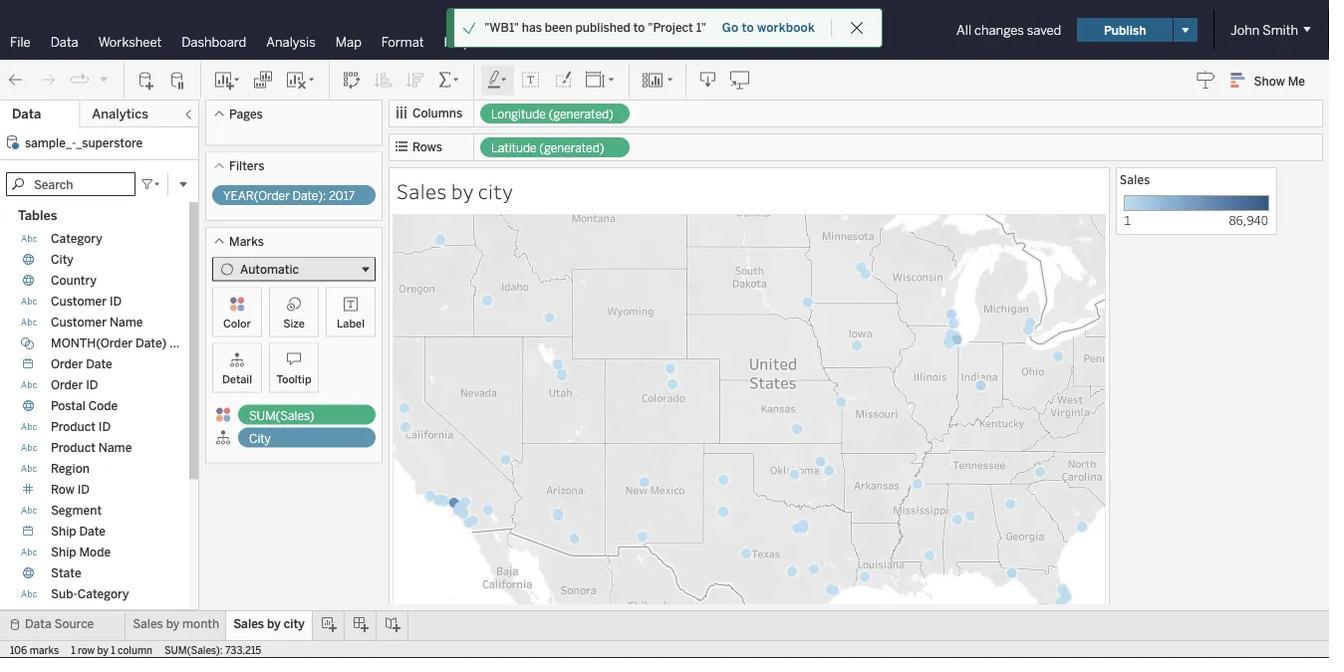 Task type: describe. For each thing, give the bounding box(es) containing it.
wb1
[[686, 20, 720, 39]]

measure names
[[51, 608, 140, 623]]

date for ship date
[[79, 525, 106, 539]]

changes
[[975, 22, 1024, 38]]

row
[[51, 483, 75, 497]]

date)
[[136, 336, 167, 351]]

automatic
[[240, 262, 299, 277]]

go to workbook link
[[721, 19, 816, 36]]

postal code
[[51, 399, 118, 414]]

new data source image
[[137, 70, 156, 90]]

(generated) for latitude (generated)
[[540, 141, 605, 155]]

publish button
[[1078, 18, 1173, 42]]

map element
[[393, 214, 1105, 659]]

sample_-
[[25, 136, 76, 150]]

1 vertical spatial category
[[77, 588, 129, 602]]

automatic button
[[212, 258, 376, 282]]

help
[[444, 34, 471, 50]]

undo image
[[6, 70, 26, 90]]

dashboard
[[182, 34, 246, 50]]

me
[[1288, 74, 1306, 88]]

go
[[722, 20, 739, 35]]

source
[[54, 617, 94, 632]]

1 for 1
[[1124, 212, 1131, 228]]

worksheet
[[98, 34, 162, 50]]

2 to from the left
[[742, 20, 754, 35]]

region
[[51, 462, 90, 476]]

by down columns
[[451, 177, 474, 205]]

month(order date) set
[[51, 336, 189, 351]]

86,940
[[1229, 212, 1269, 228]]

code
[[88, 399, 118, 414]]

workbook
[[757, 20, 815, 35]]

fit image
[[585, 70, 617, 90]]

0 horizontal spatial replay animation image
[[70, 70, 90, 90]]

Search text field
[[6, 172, 136, 196]]

_superstore
[[76, 136, 143, 150]]

month(order
[[51, 336, 133, 351]]

latitude
[[491, 141, 537, 155]]

detail
[[222, 373, 252, 386]]

format workbook image
[[553, 70, 573, 90]]

product id
[[51, 420, 111, 435]]

customer id
[[51, 295, 122, 309]]

pages
[[229, 107, 263, 121]]

customer for customer name
[[51, 315, 107, 330]]

sample_-_superstore
[[25, 136, 143, 150]]

country
[[51, 274, 97, 288]]

analytics
[[92, 106, 148, 122]]

data source
[[25, 617, 94, 632]]

733,215
[[225, 645, 261, 657]]

name for product name
[[98, 441, 132, 455]]

106 marks
[[10, 645, 59, 657]]

order date
[[51, 357, 112, 372]]

clear sheet image
[[285, 70, 317, 90]]

product name
[[51, 441, 132, 455]]

segment
[[51, 504, 102, 518]]

sales by month
[[133, 617, 219, 632]]

set
[[170, 336, 189, 351]]

date):
[[293, 189, 326, 203]]

all changes saved
[[957, 22, 1062, 38]]

show/hide cards image
[[642, 70, 674, 90]]

marks. press enter to open the view data window.. use arrow keys to navigate data visualization elements. image
[[393, 214, 1106, 659]]

order for order id
[[51, 378, 83, 393]]

1 horizontal spatial replay animation image
[[98, 73, 110, 85]]

ship date
[[51, 525, 106, 539]]

id for order id
[[86, 378, 98, 393]]

1 vertical spatial data
[[12, 106, 41, 122]]

(generated) for longitude (generated)
[[549, 107, 614, 122]]

sum(sales):
[[165, 645, 223, 657]]

sort ascending image
[[374, 70, 394, 90]]

rows
[[413, 140, 442, 154]]

0 vertical spatial city
[[478, 177, 513, 205]]

measure
[[51, 608, 98, 623]]

go to workbook
[[722, 20, 815, 35]]

"wb1" has been published to "project 1" alert
[[485, 19, 706, 37]]

all
[[957, 22, 972, 38]]

show
[[1254, 74, 1285, 88]]

order for order date
[[51, 357, 83, 372]]

mode
[[79, 546, 111, 560]]

redo image
[[38, 70, 58, 90]]

analysis
[[266, 34, 316, 50]]

file
[[10, 34, 31, 50]]

longitude (generated)
[[491, 107, 614, 122]]

color
[[223, 317, 251, 330]]

null detail image
[[215, 430, 231, 446]]

year(order
[[223, 189, 290, 203]]

show mark labels image
[[521, 70, 541, 90]]

size
[[283, 317, 305, 330]]

product for product name
[[51, 441, 96, 455]]

has
[[522, 20, 542, 35]]

name for customer name
[[110, 315, 143, 330]]

john smith
[[1231, 22, 1299, 38]]

duplicate image
[[253, 70, 273, 90]]

totals image
[[438, 70, 461, 90]]

been
[[545, 20, 573, 35]]

to inside alert
[[634, 20, 645, 35]]

id for product id
[[98, 420, 111, 435]]

marks
[[30, 645, 59, 657]]

"project
[[648, 20, 693, 35]]

label
[[337, 317, 365, 330]]

sort descending image
[[406, 70, 426, 90]]

open and edit this workbook in tableau desktop image
[[731, 70, 751, 90]]

1"
[[696, 20, 706, 35]]

show me
[[1254, 74, 1306, 88]]

format
[[382, 34, 424, 50]]



Task type: locate. For each thing, give the bounding box(es) containing it.
category
[[51, 232, 102, 246], [77, 588, 129, 602]]

highlight image
[[486, 70, 509, 90]]

state
[[51, 567, 81, 581]]

1 horizontal spatial to
[[742, 20, 754, 35]]

0 vertical spatial category
[[51, 232, 102, 246]]

customer down customer id
[[51, 315, 107, 330]]

swap rows and columns image
[[342, 70, 362, 90]]

1 vertical spatial ship
[[51, 546, 76, 560]]

to
[[634, 20, 645, 35], [742, 20, 754, 35]]

tables
[[18, 208, 57, 224]]

replay animation image
[[70, 70, 90, 90], [98, 73, 110, 85]]

2 vertical spatial data
[[25, 617, 51, 632]]

(generated) down longitude (generated) in the top of the page
[[540, 141, 605, 155]]

0 vertical spatial name
[[110, 315, 143, 330]]

sub-
[[51, 588, 77, 602]]

city up the country in the left of the page
[[51, 253, 73, 267]]

1 vertical spatial date
[[79, 525, 106, 539]]

0 vertical spatial customer
[[51, 295, 107, 309]]

0 vertical spatial (generated)
[[549, 107, 614, 122]]

city
[[478, 177, 513, 205], [284, 617, 305, 632]]

1
[[1124, 212, 1131, 228], [71, 645, 75, 657], [111, 645, 115, 657]]

date for order date
[[86, 357, 112, 372]]

1 for 1 row by 1 column
[[71, 645, 75, 657]]

0 horizontal spatial to
[[634, 20, 645, 35]]

1 to from the left
[[634, 20, 645, 35]]

replay animation image up analytics in the left of the page
[[98, 73, 110, 85]]

2017
[[329, 189, 355, 203]]

pause auto updates image
[[168, 70, 188, 90]]

data up '106 marks'
[[25, 617, 51, 632]]

id for customer id
[[110, 295, 122, 309]]

1 vertical spatial customer
[[51, 315, 107, 330]]

0 horizontal spatial city
[[284, 617, 305, 632]]

map
[[336, 34, 362, 50]]

sales by city up 733,215
[[233, 617, 305, 632]]

0 vertical spatial city
[[51, 253, 73, 267]]

id down code
[[98, 420, 111, 435]]

1 customer from the top
[[51, 295, 107, 309]]

draft
[[642, 23, 669, 37]]

null color image
[[215, 407, 231, 423]]

ship
[[51, 525, 76, 539], [51, 546, 76, 560]]

to right the go
[[742, 20, 754, 35]]

publish
[[1104, 23, 1147, 37]]

names
[[101, 608, 140, 623]]

john
[[1231, 22, 1260, 38]]

1 horizontal spatial sales by city
[[397, 177, 513, 205]]

1 vertical spatial name
[[98, 441, 132, 455]]

2 ship from the top
[[51, 546, 76, 560]]

collapse image
[[182, 109, 194, 121]]

by
[[451, 177, 474, 205], [166, 617, 180, 632], [267, 617, 281, 632], [97, 645, 108, 657]]

1 vertical spatial sales by city
[[233, 617, 305, 632]]

filters
[[229, 159, 264, 173]]

data down undo icon
[[12, 106, 41, 122]]

name
[[110, 315, 143, 330], [98, 441, 132, 455]]

published
[[576, 20, 631, 35]]

0 vertical spatial ship
[[51, 525, 76, 539]]

new worksheet image
[[213, 70, 241, 90]]

ship mode
[[51, 546, 111, 560]]

category up measure names
[[77, 588, 129, 602]]

1 vertical spatial (generated)
[[540, 141, 605, 155]]

0 horizontal spatial sales by city
[[233, 617, 305, 632]]

106
[[10, 645, 27, 657]]

by right month at the left of page
[[267, 617, 281, 632]]

row
[[78, 645, 95, 657]]

id for row id
[[77, 483, 90, 497]]

city down latitude
[[478, 177, 513, 205]]

customer down the country in the left of the page
[[51, 295, 107, 309]]

2 customer from the top
[[51, 315, 107, 330]]

to left "project on the top of the page
[[634, 20, 645, 35]]

date down "month(order"
[[86, 357, 112, 372]]

name down the product id
[[98, 441, 132, 455]]

product up region
[[51, 441, 96, 455]]

data guide image
[[1197, 70, 1217, 90]]

1 horizontal spatial 1
[[111, 645, 115, 657]]

marks
[[229, 234, 264, 249]]

ship for ship date
[[51, 525, 76, 539]]

customer
[[51, 295, 107, 309], [51, 315, 107, 330]]

longitude
[[491, 107, 546, 122]]

1 product from the top
[[51, 420, 96, 435]]

0 vertical spatial data
[[51, 34, 78, 50]]

id right row
[[77, 483, 90, 497]]

sales by city
[[397, 177, 513, 205], [233, 617, 305, 632]]

date up mode
[[79, 525, 106, 539]]

0 vertical spatial product
[[51, 420, 96, 435]]

ship for ship mode
[[51, 546, 76, 560]]

1 ship from the top
[[51, 525, 76, 539]]

sub-category
[[51, 588, 129, 602]]

product for product id
[[51, 420, 96, 435]]

2 order from the top
[[51, 378, 83, 393]]

saved
[[1027, 22, 1062, 38]]

product
[[51, 420, 96, 435], [51, 441, 96, 455]]

0 vertical spatial sales by city
[[397, 177, 513, 205]]

order id
[[51, 378, 98, 393]]

data
[[51, 34, 78, 50], [12, 106, 41, 122], [25, 617, 51, 632]]

(generated)
[[549, 107, 614, 122], [540, 141, 605, 155]]

id up customer name
[[110, 295, 122, 309]]

"wb1" has been published to "project 1"
[[485, 20, 706, 35]]

column
[[118, 645, 153, 657]]

ship up state
[[51, 546, 76, 560]]

0 vertical spatial order
[[51, 357, 83, 372]]

id
[[110, 295, 122, 309], [86, 378, 98, 393], [98, 420, 111, 435], [77, 483, 90, 497]]

month
[[182, 617, 219, 632]]

data up the "redo" image
[[51, 34, 78, 50]]

success image
[[463, 21, 477, 35]]

ship down segment
[[51, 525, 76, 539]]

order up order id
[[51, 357, 83, 372]]

latitude (generated)
[[491, 141, 605, 155]]

1 vertical spatial order
[[51, 378, 83, 393]]

by left month at the left of page
[[166, 617, 180, 632]]

id up postal code
[[86, 378, 98, 393]]

1 horizontal spatial city
[[478, 177, 513, 205]]

smith
[[1263, 22, 1299, 38]]

show me button
[[1223, 65, 1324, 96]]

2 product from the top
[[51, 441, 96, 455]]

order up postal
[[51, 378, 83, 393]]

customer name
[[51, 315, 143, 330]]

2 horizontal spatial 1
[[1124, 212, 1131, 228]]

download image
[[699, 70, 719, 90]]

sum(sales): 733,215
[[165, 645, 261, 657]]

category up the country in the left of the page
[[51, 232, 102, 246]]

1 vertical spatial product
[[51, 441, 96, 455]]

sum(sales)
[[249, 409, 314, 423]]

columns
[[413, 106, 463, 121]]

sales by city down the "rows"
[[397, 177, 513, 205]]

1 vertical spatial city
[[284, 617, 305, 632]]

name up month(order date) set
[[110, 315, 143, 330]]

row id
[[51, 483, 90, 497]]

0 vertical spatial date
[[86, 357, 112, 372]]

order
[[51, 357, 83, 372], [51, 378, 83, 393]]

0 horizontal spatial city
[[51, 253, 73, 267]]

tooltip
[[277, 373, 312, 386]]

by right row
[[97, 645, 108, 657]]

city right month at the left of page
[[284, 617, 305, 632]]

date
[[86, 357, 112, 372], [79, 525, 106, 539]]

1 horizontal spatial city
[[249, 432, 271, 446]]

customer for customer id
[[51, 295, 107, 309]]

1 row by 1 column
[[71, 645, 153, 657]]

"wb1"
[[485, 20, 519, 35]]

postal
[[51, 399, 86, 414]]

product down postal
[[51, 420, 96, 435]]

(generated) down format workbook icon
[[549, 107, 614, 122]]

1 vertical spatial city
[[249, 432, 271, 446]]

city down sum(sales)
[[249, 432, 271, 446]]

1 order from the top
[[51, 357, 83, 372]]

0 horizontal spatial 1
[[71, 645, 75, 657]]

replay animation image right the "redo" image
[[70, 70, 90, 90]]

year(order date): 2017
[[223, 189, 355, 203]]

sales
[[1120, 171, 1150, 188], [397, 177, 447, 205], [133, 617, 163, 632], [233, 617, 264, 632]]



Task type: vqa. For each thing, say whether or not it's contained in the screenshot.
5 Superstore link
no



